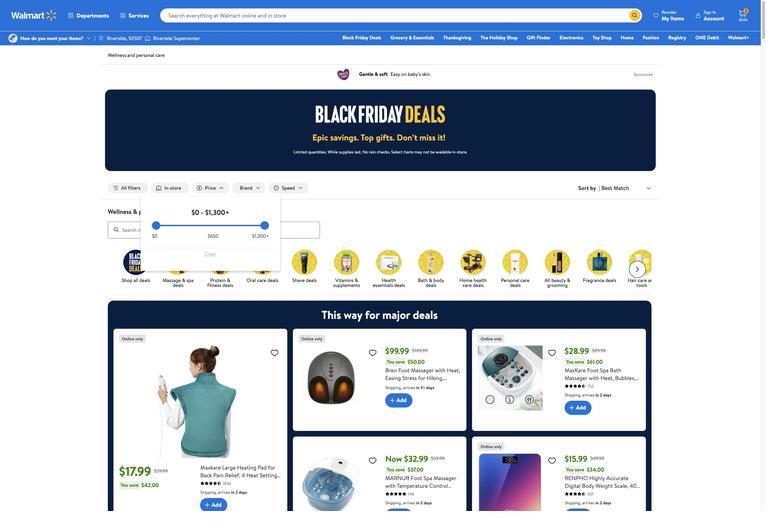 Task type: vqa. For each thing, say whether or not it's contained in the screenshot.
"for"
yes



Task type: locate. For each thing, give the bounding box(es) containing it.
shop right holiday
[[507, 34, 518, 41]]

add button down tennis,
[[386, 394, 413, 408]]

wellness & personal care
[[108, 208, 176, 216]]

400
[[630, 482, 641, 490]]

massager
[[411, 367, 434, 374], [565, 374, 588, 382], [434, 475, 457, 482]]

& for grocery
[[409, 34, 413, 41]]

0 horizontal spatial temperature
[[397, 482, 428, 490]]

arrives down 1836
[[218, 490, 230, 496]]

1 horizontal spatial all
[[545, 277, 551, 284]]

shipping,
[[386, 385, 402, 391], [565, 392, 582, 398], [201, 490, 217, 496], [386, 500, 402, 506], [565, 500, 582, 506]]

deals inside bath & body deals
[[426, 282, 437, 289]]

home link
[[618, 34, 638, 41]]

foot down $37.00
[[411, 475, 423, 482]]

spa up vibration
[[424, 475, 433, 482]]

deals down personal care deals image
[[510, 282, 521, 289]]

1 vertical spatial wellness
[[108, 208, 132, 216]]

debit
[[708, 34, 720, 41]]

stress
[[403, 374, 417, 382]]

days down vibration
[[424, 500, 432, 506]]

add inside '$17.99' group
[[212, 502, 222, 509]]

$28.99 group
[[478, 335, 641, 426]]

$0 - $1,300+
[[192, 208, 230, 217]]

in left 3+
[[417, 385, 420, 391]]

for
[[365, 307, 380, 323], [419, 374, 426, 382], [268, 464, 276, 472], [426, 498, 433, 506]]

0 horizontal spatial add to cart image
[[203, 501, 212, 510]]

speed button
[[269, 183, 309, 194]]

add
[[397, 397, 407, 405], [577, 404, 587, 412], [212, 502, 222, 509]]

deals down home health care deals image
[[473, 282, 484, 289]]

spa inside you save $37.00 marnur foot spa massager with temperature control bubbles vibration and 14 massage rollers for home office use
[[424, 475, 433, 482]]

0 horizontal spatial all
[[121, 185, 127, 192]]

massage inside "you save $61.00 maxkare foot spa bath massager with heat, bubbles, and vibration, digital temperature control, 16 detachable massage rollers, soothe and comfort feet"
[[594, 398, 615, 405]]

gifts.
[[376, 132, 395, 143]]

1 horizontal spatial spa
[[601, 367, 609, 374]]

3+
[[421, 385, 426, 391]]

& inside massage & spa deals
[[182, 277, 186, 284]]

2 horizontal spatial foot
[[588, 367, 599, 374]]

rain
[[369, 149, 376, 155]]

foot for now $32.99
[[411, 475, 423, 482]]

all for all filters
[[121, 185, 127, 192]]

all left beauty
[[545, 277, 551, 284]]

0 horizontal spatial heat,
[[447, 367, 461, 374]]

services
[[129, 12, 149, 19]]

spa down the $61.00
[[601, 367, 609, 374]]

online inside $99.99 group
[[302, 336, 314, 342]]

& right the 'vitamins'
[[355, 277, 359, 284]]

save inside you save $34.00 renpho highly accurate digital body weight scale, 400 lb, gradient
[[576, 466, 585, 474]]

add button inside $28.99 group
[[565, 401, 592, 415]]

deals right the all
[[140, 277, 150, 284]]

days left 16
[[604, 392, 612, 398]]

home left health
[[460, 277, 473, 284]]

massager inside you save $37.00 marnur foot spa massager with temperature control bubbles vibration and 14 massage rollers for home office use
[[434, 475, 457, 482]]

only inside $15.99 group
[[495, 444, 502, 450]]

0 vertical spatial massage
[[163, 277, 181, 284]]

feet
[[617, 405, 628, 413]]

clear
[[205, 251, 216, 258]]

days down weight on the bottom right of page
[[604, 500, 612, 506]]

rollers,
[[617, 398, 635, 405]]

care inside home health care deals
[[463, 282, 472, 289]]

1 horizontal spatial add to cart image
[[568, 404, 577, 412]]

with up office
[[386, 482, 396, 490]]

2 inside $15.99 group
[[601, 500, 603, 506]]

with left auto
[[201, 480, 211, 487]]

heat, up to in the bottom right of the page
[[447, 367, 461, 374]]

walmart black friday deals for days image
[[316, 105, 446, 123]]

home for home health care deals
[[460, 277, 473, 284]]

1 vertical spatial temperature
[[397, 482, 428, 490]]

& inside grocery & essentials link
[[409, 34, 413, 41]]

shut-
[[226, 480, 239, 487]]

only for $15.99
[[495, 444, 502, 450]]

you save $61.00 maxkare foot spa bath massager with heat, bubbles, and vibration, digital temperature control, 16 detachable massage rollers, soothe and comfort feet
[[565, 358, 636, 413]]

vitamins & supplements
[[334, 277, 361, 289]]

save
[[396, 359, 405, 366], [576, 359, 585, 366], [396, 466, 405, 474], [576, 466, 585, 474], [129, 482, 139, 489]]

deals left 'spa'
[[173, 282, 184, 289]]

shipping, down lb, at right
[[565, 500, 582, 506]]

2 down weight on the bottom right of page
[[601, 500, 603, 506]]

0 horizontal spatial shop
[[122, 277, 133, 284]]

massager inside you save $50.00 breo foot massager with heat, easing stress for hiking, tennis, golf fits feet up to men size 12
[[411, 367, 434, 374]]

online only for $28.99
[[481, 336, 502, 342]]

days inside '$17.99' group
[[239, 490, 247, 496]]

this way for major deals
[[322, 307, 438, 323]]

home for home
[[622, 34, 634, 41]]

1 horizontal spatial foot
[[411, 475, 423, 482]]

shipping, down easing
[[386, 385, 402, 391]]

heat,
[[447, 367, 461, 374], [601, 374, 614, 382]]

0 horizontal spatial massage
[[163, 277, 181, 284]]

only inside $28.99 group
[[495, 336, 502, 342]]

days inside $28.99 group
[[604, 392, 612, 398]]

24"x33"-
[[249, 480, 269, 487]]

1 horizontal spatial bath
[[611, 367, 622, 374]]

2 vertical spatial home
[[434, 498, 449, 506]]

add left 12
[[397, 397, 407, 405]]

home health care deals image
[[461, 250, 486, 275]]

sort by |
[[579, 184, 601, 192]]

hair
[[628, 277, 637, 284]]

& left body
[[429, 277, 433, 284]]

1 vertical spatial spa
[[424, 475, 433, 482]]

spa for $32.99
[[424, 475, 433, 482]]

& inside wellness & personal care search field
[[133, 208, 138, 216]]

0 horizontal spatial spa
[[424, 475, 433, 482]]

heat, inside "you save $61.00 maxkare foot spa bath massager with heat, bubbles, and vibration, digital temperature control, 16 detachable massage rollers, soothe and comfort feet"
[[601, 374, 614, 382]]

2 down shut-
[[236, 490, 238, 496]]

shop right toy
[[602, 34, 612, 41]]

arrives inside now $32.99 group
[[403, 500, 416, 506]]

personal inside wellness & personal care search field
[[139, 208, 163, 216]]

deals down oral care deals 'image' on the left of page
[[268, 277, 279, 284]]

arrives
[[403, 385, 416, 391], [583, 392, 595, 398], [218, 490, 230, 496], [403, 500, 416, 506], [583, 500, 595, 506]]

1 horizontal spatial |
[[600, 184, 601, 192]]

0
[[746, 8, 748, 14]]

add button inside $99.99 group
[[386, 394, 413, 408]]

next slide for chipmodulewithimages list image
[[630, 261, 647, 278]]

deals right essentials
[[395, 282, 405, 289]]

online
[[122, 336, 134, 342], [302, 336, 314, 342], [481, 336, 494, 342], [481, 444, 494, 450]]

1 horizontal spatial home
[[460, 277, 473, 284]]

shipping, arrives in 2 days down the 401
[[565, 500, 612, 506]]

$50.00
[[408, 358, 425, 366]]

1 horizontal spatial heat,
[[601, 374, 614, 382]]

1 horizontal spatial  image
[[145, 35, 150, 42]]

in inside $99.99 group
[[417, 385, 420, 391]]

0 vertical spatial all
[[121, 185, 127, 192]]

you up marnur
[[387, 466, 395, 474]]

you for $28.99
[[567, 359, 574, 366]]

days right 3+
[[427, 385, 435, 391]]

add to cart image
[[568, 404, 577, 412], [203, 501, 212, 510]]

black friday deals
[[343, 34, 382, 41]]

available
[[436, 149, 452, 155]]

shipping, arrives in 2 days down the 752
[[565, 392, 612, 398]]

add to cart image down green
[[203, 501, 212, 510]]

for right pad on the left
[[268, 464, 276, 472]]

save up marnur
[[396, 466, 405, 474]]

in down vibration
[[417, 500, 420, 506]]

arrives inside $15.99 group
[[583, 500, 595, 506]]

$99.99 group
[[299, 335, 461, 426]]

1 horizontal spatial digital
[[601, 382, 617, 390]]

wellness and personal care
[[108, 52, 165, 59]]

digital left the body at the bottom right
[[565, 482, 581, 490]]

1 vertical spatial home
[[460, 277, 473, 284]]

personal care deals image
[[503, 250, 529, 275]]

you save $50.00 breo foot massager with heat, easing stress for hiking, tennis, golf fits feet up to men size 12
[[386, 358, 461, 398]]

1 horizontal spatial $0
[[192, 208, 199, 217]]

care right the oral
[[257, 277, 267, 284]]

1 wellness from the top
[[108, 52, 126, 59]]

save inside you save $37.00 marnur foot spa massager with temperature control bubbles vibration and 14 massage rollers for home office use
[[396, 466, 405, 474]]

for inside "maxkare large heating pad for back pain relief, 4 heat settings with auto shut-off, 24"x33"- green"
[[268, 464, 276, 472]]

0 horizontal spatial bath
[[418, 277, 428, 284]]

hair care and tools image
[[630, 250, 655, 275]]

shipping, arrives in 2 days inside now $32.99 group
[[386, 500, 432, 506]]

departments
[[77, 12, 109, 19]]

foot inside you save $37.00 marnur foot spa massager with temperature control bubbles vibration and 14 massage rollers for home office use
[[411, 475, 423, 482]]

golf
[[404, 382, 414, 390]]

arrives down stress
[[403, 385, 416, 391]]

1 vertical spatial $1,300+
[[252, 233, 269, 240]]

foot inside you save $50.00 breo foot massager with heat, easing stress for hiking, tennis, golf fits feet up to men size 12
[[399, 367, 410, 374]]

reorder my items
[[662, 9, 685, 22]]

 image for riverside supercenter
[[145, 35, 150, 42]]

 image right 92507
[[145, 35, 150, 42]]

shipping, arrives in 2 days inside $28.99 group
[[565, 392, 612, 398]]

home inside home health care deals
[[460, 277, 473, 284]]

1 vertical spatial $0
[[152, 233, 158, 240]]

deals inside personal care deals
[[510, 282, 521, 289]]

foot
[[399, 367, 410, 374], [588, 367, 599, 374], [411, 475, 423, 482]]

2 inside now $32.99 group
[[421, 500, 423, 506]]

wellness up search icon
[[108, 208, 132, 216]]

black
[[343, 34, 354, 41]]

massage & spa deals image
[[166, 250, 191, 275]]

0 vertical spatial |
[[95, 35, 96, 42]]

arrives for $28.99
[[583, 392, 595, 398]]

online inside '$17.99' group
[[122, 336, 134, 342]]

in inside $15.99 group
[[596, 500, 600, 506]]

add to cart image inside '$17.99' group
[[203, 501, 212, 510]]

care inside the hair care and tools
[[638, 277, 648, 284]]

& for wellness
[[133, 208, 138, 216]]

oral care deals link
[[244, 250, 281, 284]]

$42.00
[[142, 482, 159, 490]]

2 for now $32.99
[[421, 500, 423, 506]]

0 horizontal spatial home
[[434, 498, 449, 506]]

care right hair
[[638, 277, 648, 284]]

vibration,
[[575, 382, 599, 390]]

days inside now $32.99 group
[[424, 500, 432, 506]]

& inside bath & body deals
[[429, 277, 433, 284]]

bath left body
[[418, 277, 428, 284]]

save inside "you save $61.00 maxkare foot spa bath massager with heat, bubbles, and vibration, digital temperature control, 16 detachable massage rollers, soothe and comfort feet"
[[576, 359, 585, 366]]

2 vertical spatial massage
[[386, 498, 407, 506]]

off,
[[239, 480, 247, 487]]

0 horizontal spatial |
[[95, 35, 96, 42]]

1 horizontal spatial add
[[397, 397, 407, 405]]

online inside $28.99 group
[[481, 336, 494, 342]]

wellness down riverside,
[[108, 52, 126, 59]]

 image
[[8, 34, 18, 43], [145, 35, 150, 42]]

arrives down 148
[[403, 500, 416, 506]]

add button down green
[[201, 498, 227, 512]]

essentials
[[373, 282, 393, 289]]

massager up the 752
[[565, 374, 588, 382]]

in inside now $32.99 group
[[417, 500, 420, 506]]

save down $17.99
[[129, 482, 139, 489]]

highly
[[590, 475, 606, 482]]

all inside all filters button
[[121, 185, 127, 192]]

& for massage
[[182, 277, 186, 284]]

0 horizontal spatial foot
[[399, 367, 410, 374]]

shipping, arrives in 2 days inside '$17.99' group
[[201, 490, 247, 496]]

1 horizontal spatial add button
[[386, 394, 413, 408]]

add inside $99.99 group
[[397, 397, 407, 405]]

it!
[[438, 132, 446, 143]]

0 vertical spatial bath
[[418, 277, 428, 284]]

all left filters
[[121, 185, 127, 192]]

& right "protein"
[[227, 277, 231, 284]]

massager inside "you save $61.00 maxkare foot spa bath massager with heat, bubbles, and vibration, digital temperature control, 16 detachable massage rollers, soothe and comfort feet"
[[565, 374, 588, 382]]

$28.99
[[565, 345, 590, 357]]

heat, up 'control,'
[[601, 374, 614, 382]]

sign in to add to favorites list, maxkare large heating pad for back pain relief, 4 heat settings with auto shut-off, 24"x33"- green image
[[271, 349, 279, 357]]

 image
[[98, 36, 104, 41]]

only inside $99.99 group
[[315, 336, 323, 342]]

departments button
[[63, 7, 115, 24]]

0 vertical spatial spa
[[601, 367, 609, 374]]

personal down 92507
[[136, 52, 154, 59]]

1 vertical spatial |
[[600, 184, 601, 192]]

$1,300+ up $0 range field
[[205, 208, 230, 217]]

heating
[[237, 464, 257, 472]]

the holiday shop
[[481, 34, 518, 41]]

arrives inside $28.99 group
[[583, 392, 595, 398]]

care left health
[[463, 282, 472, 289]]

bath up 16
[[611, 367, 622, 374]]

price
[[205, 185, 216, 192]]

vibration
[[406, 490, 429, 498]]

 image left how
[[8, 34, 18, 43]]

1 vertical spatial bath
[[611, 367, 622, 374]]

size
[[398, 390, 407, 398]]

foot down the $61.00
[[588, 367, 599, 374]]

0 horizontal spatial add
[[212, 502, 222, 509]]

finder
[[537, 34, 551, 41]]

you inside you save $34.00 renpho highly accurate digital body weight scale, 400 lb, gradient
[[567, 466, 574, 474]]

massage inside massage & spa deals
[[163, 277, 181, 284]]

1 vertical spatial massage
[[594, 398, 615, 405]]

add for add to cart image inside the '$17.99' group
[[212, 502, 222, 509]]

with
[[436, 367, 446, 374], [589, 374, 600, 382], [201, 480, 211, 487], [386, 482, 396, 490]]

one debit link
[[693, 34, 723, 41]]

temperature down the 752
[[565, 390, 596, 398]]

in down shut-
[[231, 490, 235, 496]]

shipping, inside '$17.99' group
[[201, 490, 217, 496]]

search icon image
[[633, 13, 639, 18]]

92507
[[129, 35, 142, 42]]

best match button
[[601, 184, 654, 193]]

temperature inside you save $37.00 marnur foot spa massager with temperature control bubbles vibration and 14 massage rollers for home office use
[[397, 482, 428, 490]]

beauty
[[552, 277, 566, 284]]

1 horizontal spatial massage
[[386, 498, 407, 506]]

marnur
[[386, 475, 410, 482]]

back
[[201, 472, 212, 480]]

health
[[382, 277, 396, 284]]

in down vibration,
[[596, 392, 600, 398]]

shipping, down bubbles
[[386, 500, 402, 506]]

save up maxkare
[[576, 359, 585, 366]]

add for add to cart image within $28.99 group
[[577, 404, 587, 412]]

0 vertical spatial $0
[[192, 208, 199, 217]]

arrives down the 401
[[583, 500, 595, 506]]

add inside $28.99 group
[[577, 404, 587, 412]]

& down filters
[[133, 208, 138, 216]]

| right items?
[[95, 35, 96, 42]]

care inside search field
[[164, 208, 176, 216]]

& inside vitamins & supplements
[[355, 277, 359, 284]]

add down green
[[212, 502, 222, 509]]

deals down bath & body deals "image"
[[426, 282, 437, 289]]

vitamins & supplements image
[[334, 250, 360, 275]]

only inside '$17.99' group
[[135, 336, 143, 342]]

shave
[[293, 277, 305, 284]]

save up renpho at the right bottom of the page
[[576, 466, 585, 474]]

1 vertical spatial personal
[[139, 208, 163, 216]]

for right rollers
[[426, 498, 433, 506]]

massager up 14
[[434, 475, 457, 482]]

your
[[59, 35, 68, 42]]

2 down vibration
[[421, 500, 423, 506]]

wellness inside search field
[[108, 208, 132, 216]]

 image for how do you want your items?
[[8, 34, 18, 43]]

1 horizontal spatial temperature
[[565, 390, 596, 398]]

Search search field
[[160, 8, 643, 23]]

don't
[[397, 132, 418, 143]]

shipping, arrives in 2 days down 1836
[[201, 490, 247, 496]]

you down $17.99
[[121, 482, 128, 489]]

shipping, arrives in 2 days for now $32.99
[[386, 500, 432, 506]]

shop left the all
[[122, 277, 133, 284]]

$1,300+ up oral care deals 'image' on the left of page
[[252, 233, 269, 240]]

& inside protein & fitness deals
[[227, 277, 231, 284]]

spa
[[601, 367, 609, 374], [424, 475, 433, 482]]

add to cart image down vibration,
[[568, 404, 577, 412]]

arrives inside $99.99 group
[[403, 385, 416, 391]]

all beauty & grooming
[[545, 277, 571, 289]]

0 vertical spatial digital
[[601, 382, 617, 390]]

deals right fitness
[[223, 282, 234, 289]]

limited
[[294, 149, 307, 155]]

Search in wellness & personal care deals search field
[[108, 222, 320, 239]]

home down control
[[434, 498, 449, 506]]

you inside "you save $61.00 maxkare foot spa bath massager with heat, bubbles, and vibration, digital temperature control, 16 detachable massage rollers, soothe and comfort feet"
[[567, 359, 574, 366]]

deals inside health essentials deals
[[395, 282, 405, 289]]

search image
[[114, 227, 119, 233]]

0 horizontal spatial  image
[[8, 34, 18, 43]]

massage inside you save $37.00 marnur foot spa massager with temperature control bubbles vibration and 14 massage rollers for home office use
[[386, 498, 407, 506]]

0 vertical spatial temperature
[[565, 390, 596, 398]]

deals inside protein & fitness deals
[[223, 282, 234, 289]]

0 horizontal spatial $0
[[152, 233, 158, 240]]

office
[[386, 506, 402, 512]]

now
[[386, 453, 403, 465]]

shipping, inside $99.99 group
[[386, 385, 402, 391]]

2 horizontal spatial add
[[577, 404, 587, 412]]

deals inside home health care deals
[[473, 282, 484, 289]]

feet
[[426, 382, 436, 390]]

store.
[[458, 149, 468, 155]]

& left 'spa'
[[182, 277, 186, 284]]

all inside all beauty & grooming
[[545, 277, 551, 284]]

$99.99 $149.99
[[386, 345, 428, 357]]

massage left 16
[[594, 398, 615, 405]]

days for $15.99
[[604, 500, 612, 506]]

care inside personal care deals
[[521, 277, 530, 284]]

gift finder link
[[524, 34, 554, 41]]

you up maxkare
[[567, 359, 574, 366]]

0 horizontal spatial digital
[[565, 482, 581, 490]]

thanksgiving
[[444, 34, 472, 41]]

you save $34.00 renpho highly accurate digital body weight scale, 400 lb, gradient
[[565, 466, 641, 498]]

only for $99.99
[[315, 336, 323, 342]]

0 vertical spatial personal
[[136, 52, 154, 59]]

now $32.99 $69.99
[[386, 453, 445, 465]]

massage & spa deals
[[163, 277, 194, 289]]

you inside you save $37.00 marnur foot spa massager with temperature control bubbles vibration and 14 massage rollers for home office use
[[387, 466, 395, 474]]

arrives for now $32.99
[[403, 500, 416, 506]]

2 horizontal spatial massage
[[594, 398, 615, 405]]

2 inside '$17.99' group
[[236, 490, 238, 496]]

&
[[409, 34, 413, 41], [133, 208, 138, 216], [182, 277, 186, 284], [227, 277, 231, 284], [355, 277, 359, 284], [429, 277, 433, 284], [568, 277, 571, 284]]

2 inside $28.99 group
[[601, 392, 603, 398]]

online only inside $99.99 group
[[302, 336, 323, 342]]

care down in-store button
[[164, 208, 176, 216]]

in inside $28.99 group
[[596, 392, 600, 398]]

foot inside "you save $61.00 maxkare foot spa bath massager with heat, bubbles, and vibration, digital temperature control, 16 detachable massage rollers, soothe and comfort feet"
[[588, 367, 599, 374]]

& for bath
[[429, 277, 433, 284]]

1 vertical spatial add to cart image
[[203, 501, 212, 510]]

sign in to add to favorites list, marnur foot spa massager with temperature control bubbles vibration and 14 massage rollers for home office use image
[[369, 457, 377, 465]]

0 horizontal spatial add button
[[201, 498, 227, 512]]

arrives for $15.99
[[583, 500, 595, 506]]

save for $28.99
[[576, 359, 585, 366]]

fashion link
[[640, 34, 663, 41]]

& right beauty
[[568, 277, 571, 284]]

1 vertical spatial all
[[545, 277, 551, 284]]

0 vertical spatial wellness
[[108, 52, 126, 59]]

arrives inside '$17.99' group
[[218, 490, 230, 496]]

foot right 'breo'
[[399, 367, 410, 374]]

and right tools
[[649, 277, 657, 284]]

online only inside $28.99 group
[[481, 336, 502, 342]]

shipping, down auto
[[201, 490, 217, 496]]

2 horizontal spatial add button
[[565, 401, 592, 415]]

2 wellness from the top
[[108, 208, 132, 216]]

you up renpho at the right bottom of the page
[[567, 466, 574, 474]]

shipping, arrives in 2 days inside $15.99 group
[[565, 500, 612, 506]]

shipping, inside $15.99 group
[[565, 500, 582, 506]]

digital left 16
[[601, 382, 617, 390]]

1 vertical spatial digital
[[565, 482, 581, 490]]

add down vibration,
[[577, 404, 587, 412]]

0 vertical spatial add to cart image
[[568, 404, 577, 412]]

body
[[434, 277, 445, 284]]

2 horizontal spatial home
[[622, 34, 634, 41]]

sponsored
[[634, 71, 654, 77]]

holiday
[[490, 34, 506, 41]]

$0 range field
[[152, 225, 269, 226]]

home
[[622, 34, 634, 41], [460, 277, 473, 284], [434, 498, 449, 506]]

bath & body deals
[[418, 277, 445, 289]]

days down off,
[[239, 490, 247, 496]]

for up 3+
[[419, 374, 426, 382]]

use
[[403, 506, 412, 512]]

shipping, arrives in 2 days down 148
[[386, 500, 432, 506]]

days inside $15.99 group
[[604, 500, 612, 506]]

you inside you save $50.00 breo foot massager with heat, easing stress for hiking, tennis, golf fits feet up to men size 12
[[387, 359, 395, 366]]

0 vertical spatial $1,300+
[[205, 208, 230, 217]]

0 vertical spatial home
[[622, 34, 634, 41]]

online only inside $15.99 group
[[481, 444, 502, 450]]



Task type: describe. For each thing, give the bounding box(es) containing it.
shipping, arrives in 2 days for $15.99
[[565, 500, 612, 506]]

shave deals image
[[292, 250, 318, 275]]

online for $15.99
[[481, 444, 494, 450]]

add to cart image inside $28.99 group
[[568, 404, 577, 412]]

deals inside massage & spa deals
[[173, 282, 184, 289]]

massage & spa deals link
[[160, 250, 197, 289]]

fitness
[[207, 282, 222, 289]]

Wellness & personal care search field
[[100, 208, 662, 239]]

& inside all beauty & grooming
[[568, 277, 571, 284]]

$17.99 group
[[119, 335, 282, 512]]

$17.99 $59.99
[[119, 463, 168, 481]]

shipping, arrives in 3+ days
[[386, 385, 435, 391]]

save for $15.99
[[576, 466, 585, 474]]

with inside you save $37.00 marnur foot spa massager with temperature control bubbles vibration and 14 massage rollers for home office use
[[386, 482, 396, 490]]

with inside "maxkare large heating pad for back pain relief, 4 heat settings with auto shut-off, 24"x33"- green"
[[201, 480, 211, 487]]

deals right major
[[413, 307, 438, 323]]

shipping, for $15.99
[[565, 500, 582, 506]]

$99.99
[[386, 345, 410, 357]]

bath inside bath & body deals
[[418, 277, 428, 284]]

walmart image
[[11, 10, 57, 21]]

for inside you save $50.00 breo foot massager with heat, easing stress for hiking, tennis, golf fits feet up to men size 12
[[419, 374, 426, 382]]

protein
[[210, 277, 226, 284]]

spa for $89.99
[[601, 367, 609, 374]]

$49.99
[[591, 455, 605, 462]]

toy
[[593, 34, 600, 41]]

shipping, for $28.99
[[565, 392, 582, 398]]

scale,
[[615, 482, 629, 490]]

fragrance deals image
[[588, 250, 613, 275]]

sign in to add to favorites list, maxkare foot spa bath massager with heat, bubbles, and vibration, digital temperature control, 16 detachable massage rollers, soothe and comfort feet image
[[548, 349, 557, 357]]

only for $28.99
[[495, 336, 502, 342]]

protein & fitness deals image
[[208, 250, 233, 275]]

home inside you save $37.00 marnur foot spa massager with temperature control bubbles vibration and 14 massage rollers for home office use
[[434, 498, 449, 506]]

2 horizontal spatial shop
[[602, 34, 612, 41]]

with inside you save $50.00 breo foot massager with heat, easing stress for hiking, tennis, golf fits feet up to men size 12
[[436, 367, 446, 374]]

bath & body deals image
[[419, 250, 444, 275]]

14
[[440, 490, 445, 498]]

online for $28.99
[[481, 336, 494, 342]]

and right soothe
[[584, 405, 593, 413]]

tools
[[637, 282, 648, 289]]

and down 92507
[[128, 52, 135, 59]]

you
[[38, 35, 46, 42]]

walmart+ link
[[726, 34, 753, 41]]

deals right shave
[[306, 277, 317, 284]]

personal care deals
[[502, 277, 530, 289]]

detachable
[[565, 398, 593, 405]]

add button inside '$17.99' group
[[201, 498, 227, 512]]

add to cart image
[[389, 397, 397, 405]]

riverside,
[[107, 35, 128, 42]]

days for $28.99
[[604, 392, 612, 398]]

& for vitamins
[[355, 277, 359, 284]]

you inside you save $42.00
[[121, 482, 128, 489]]

$0 for $0 - $1,300+
[[192, 208, 199, 217]]

online only for $99.99
[[302, 336, 323, 342]]

heat, inside you save $50.00 breo foot massager with heat, easing stress for hiking, tennis, golf fits feet up to men size 12
[[447, 367, 461, 374]]

with inside "you save $61.00 maxkare foot spa bath massager with heat, bubbles, and vibration, digital temperature control, 16 detachable massage rollers, soothe and comfort feet"
[[589, 374, 600, 382]]

bubbles
[[386, 490, 405, 498]]

Walmart Site-Wide search field
[[160, 8, 643, 23]]

large
[[222, 464, 236, 472]]

shop inside 'link'
[[122, 277, 133, 284]]

sort and filter section element
[[100, 177, 662, 199]]

personal for &
[[139, 208, 163, 216]]

and inside you save $37.00 marnur foot spa massager with temperature control bubbles vibration and 14 massage rollers for home office use
[[430, 490, 439, 498]]

comfort
[[594, 405, 615, 413]]

$149.99
[[412, 347, 428, 354]]

shipping, arrives in 2 days for $28.99
[[565, 392, 612, 398]]

reorder
[[662, 9, 677, 15]]

personal for and
[[136, 52, 154, 59]]

electronics link
[[557, 34, 587, 41]]

bubbles,
[[616, 374, 636, 382]]

all beauty & grooming image
[[545, 250, 571, 275]]

toy shop
[[593, 34, 612, 41]]

auto
[[212, 480, 224, 487]]

you for now $32.99
[[387, 466, 395, 474]]

sort
[[579, 184, 590, 192]]

wellness for wellness & personal care
[[108, 208, 132, 216]]

my
[[662, 14, 670, 22]]

miss
[[420, 132, 436, 143]]

in for now $32.99
[[417, 500, 420, 506]]

pad
[[258, 464, 267, 472]]

oral care deals
[[247, 277, 279, 284]]

$1300 range field
[[152, 225, 269, 226]]

fragrance deals
[[584, 277, 617, 284]]

not
[[424, 149, 430, 155]]

$15.99 group
[[478, 443, 641, 512]]

for inside you save $37.00 marnur foot spa massager with temperature control bubbles vibration and 14 massage rollers for home office use
[[426, 498, 433, 506]]

relief,
[[225, 472, 241, 480]]

maxkare
[[201, 464, 221, 472]]

$0.00
[[740, 17, 748, 22]]

$37.00
[[408, 466, 424, 474]]

sign in to add to favorites list, renpho highly accurate digital body weight scale, 400 lb, gradient image
[[548, 457, 557, 465]]

save inside you save $50.00 breo foot massager with heat, easing stress for hiking, tennis, golf fits feet up to men size 12
[[396, 359, 405, 366]]

hair care and tools link
[[624, 250, 661, 289]]

add for add to cart icon
[[397, 397, 407, 405]]

protein & fitness deals
[[207, 277, 234, 289]]

for right way
[[365, 307, 380, 323]]

in-store
[[164, 185, 181, 192]]

0 horizontal spatial $1,300+
[[205, 208, 230, 217]]

online only inside '$17.99' group
[[122, 336, 143, 342]]

days for now $32.99
[[424, 500, 432, 506]]

in
[[713, 9, 717, 15]]

bath & body deals link
[[413, 250, 450, 289]]

foot for $28.99
[[588, 367, 599, 374]]

$89.99
[[593, 347, 607, 354]]

1 horizontal spatial shop
[[507, 34, 518, 41]]

grocery
[[391, 34, 408, 41]]

personal
[[502, 277, 520, 284]]

lb,
[[565, 490, 571, 498]]

and down maxkare
[[565, 382, 574, 390]]

shop all deals image
[[123, 250, 149, 275]]

in inside '$17.99' group
[[231, 490, 235, 496]]

save inside you save $42.00
[[129, 482, 139, 489]]

maxkare large heating pad for back pain relief, 4 heat settings with auto shut-off, 24"x33"- green
[[201, 464, 280, 495]]

-
[[201, 208, 204, 217]]

fragrance
[[584, 277, 605, 284]]

shipping, for now $32.99
[[386, 500, 402, 506]]

breo
[[386, 367, 397, 374]]

epic savings. top gifts. don't miss it!
[[313, 132, 446, 143]]

148
[[408, 491, 415, 497]]

you for $15.99
[[567, 466, 574, 474]]

health essentials deals link
[[371, 250, 408, 289]]

settings
[[260, 472, 280, 480]]

health
[[474, 277, 487, 284]]

in for $28.99
[[596, 392, 600, 398]]

the holiday shop link
[[478, 34, 521, 41]]

speed
[[282, 185, 295, 192]]

bath inside "you save $61.00 maxkare foot spa bath massager with heat, bubbles, and vibration, digital temperature control, 16 detachable massage rollers, soothe and comfort feet"
[[611, 367, 622, 374]]

savings.
[[331, 132, 359, 143]]

| inside sort and filter section "element"
[[600, 184, 601, 192]]

sign in to add to favorites list, breo foot massager with heat,  easing stress for hiking, tennis, golf fits feet up to men size 12 image
[[369, 349, 377, 357]]

deals right fragrance
[[606, 277, 617, 284]]

toy shop link
[[590, 34, 616, 41]]

$0 for $0
[[152, 233, 158, 240]]

quantities.
[[308, 149, 327, 155]]

men
[[386, 390, 397, 398]]

care down "riverside"
[[156, 52, 165, 59]]

renpho
[[565, 475, 589, 482]]

and inside the hair care and tools
[[649, 277, 657, 284]]

& for protein
[[227, 277, 231, 284]]

digital inside you save $34.00 renpho highly accurate digital body weight scale, 400 lb, gradient
[[565, 482, 581, 490]]

1 horizontal spatial $1,300+
[[252, 233, 269, 240]]

wellness for wellness and personal care
[[108, 52, 126, 59]]

gift
[[527, 34, 536, 41]]

health essentials deals image
[[377, 250, 402, 275]]

online for $99.99
[[302, 336, 314, 342]]

save for now $32.99
[[396, 466, 405, 474]]

price button
[[192, 183, 230, 194]]

in for $15.99
[[596, 500, 600, 506]]

2 for $15.99
[[601, 500, 603, 506]]

online only for $15.99
[[481, 444, 502, 450]]

all for all beauty & grooming
[[545, 277, 551, 284]]

days inside $99.99 group
[[427, 385, 435, 391]]

now $32.99 group
[[299, 443, 461, 512]]

filters
[[128, 185, 141, 192]]

walmart+
[[729, 34, 750, 41]]

while
[[328, 149, 338, 155]]

shop all deals
[[122, 277, 150, 284]]

up
[[437, 382, 443, 390]]

grocery & essentials link
[[388, 34, 438, 41]]

major
[[383, 307, 411, 323]]

best
[[602, 184, 613, 192]]

temperature inside "you save $61.00 maxkare foot spa bath massager with heat, bubbles, and vibration, digital temperature control, 16 detachable massage rollers, soothe and comfort feet"
[[565, 390, 596, 398]]

digital inside "you save $61.00 maxkare foot spa bath massager with heat, bubbles, and vibration, digital temperature control, 16 detachable massage rollers, soothe and comfort feet"
[[601, 382, 617, 390]]

4
[[242, 472, 245, 480]]

store
[[170, 185, 181, 192]]

no
[[363, 149, 368, 155]]

oral care deals image
[[250, 250, 275, 275]]

green
[[201, 487, 216, 495]]

2 for $28.99
[[601, 392, 603, 398]]

gift finder
[[527, 34, 551, 41]]

gradient
[[572, 490, 594, 498]]

items?
[[69, 35, 83, 42]]

supplies
[[339, 149, 354, 155]]



